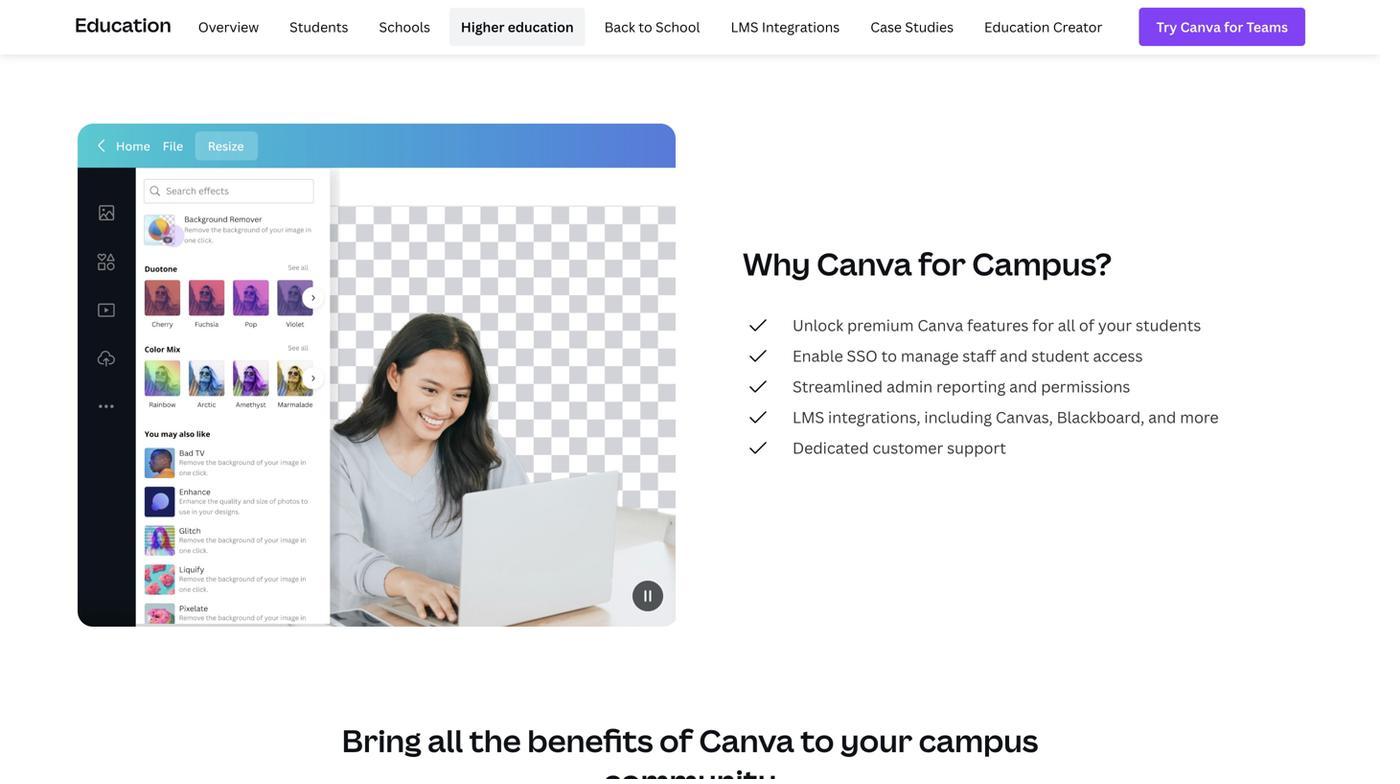 Task type: describe. For each thing, give the bounding box(es) containing it.
overview link
[[187, 8, 270, 46]]

to inside 'link'
[[639, 18, 652, 36]]

integrations,
[[828, 407, 921, 428]]

benefits
[[527, 720, 653, 762]]

students
[[1136, 315, 1201, 336]]

case
[[870, 18, 902, 36]]

and for staff
[[1000, 346, 1028, 366]]

admin
[[886, 376, 933, 397]]

the
[[469, 720, 521, 762]]

students
[[290, 18, 348, 36]]

canvas,
[[996, 407, 1053, 428]]

why
[[743, 243, 810, 285]]

canva inside bring all the benefits of canva to your campus community
[[699, 720, 794, 762]]

manage
[[901, 346, 959, 366]]

schools link
[[368, 8, 442, 46]]

lms integrations link
[[719, 8, 851, 46]]

your for campus
[[840, 720, 912, 762]]

unlock
[[793, 315, 843, 336]]

lms for lms integrations
[[731, 18, 759, 36]]

community
[[603, 760, 777, 779]]

back to school
[[604, 18, 700, 36]]

reporting
[[936, 376, 1006, 397]]

lms integrations
[[731, 18, 840, 36]]

1 vertical spatial and
[[1009, 376, 1037, 397]]

higher education link
[[449, 8, 585, 46]]

bring all the benefits of canva to your campus community
[[342, 720, 1038, 779]]

1 horizontal spatial for
[[1032, 315, 1054, 336]]

and for blackboard,
[[1148, 407, 1176, 428]]

streamlined admin reporting and permissions
[[793, 376, 1130, 397]]

premium
[[847, 315, 914, 336]]

1 vertical spatial canva
[[917, 315, 963, 336]]

education element
[[75, 0, 1305, 54]]

support
[[947, 438, 1006, 458]]

education creator
[[984, 18, 1102, 36]]

of inside bring all the benefits of canva to your campus community
[[659, 720, 693, 762]]



Task type: locate. For each thing, give the bounding box(es) containing it.
all
[[1058, 315, 1075, 336], [428, 720, 463, 762]]

blackboard,
[[1057, 407, 1145, 428]]

case studies
[[870, 18, 954, 36]]

education inside education creator link
[[984, 18, 1050, 36]]

1 vertical spatial of
[[659, 720, 693, 762]]

of
[[1079, 315, 1094, 336], [659, 720, 693, 762]]

education
[[75, 11, 171, 38], [984, 18, 1050, 36]]

0 horizontal spatial of
[[659, 720, 693, 762]]

to inside bring all the benefits of canva to your campus community
[[801, 720, 834, 762]]

education for education creator
[[984, 18, 1050, 36]]

features
[[967, 315, 1029, 336]]

0 vertical spatial and
[[1000, 346, 1028, 366]]

why canva for campus?
[[743, 243, 1112, 285]]

1 horizontal spatial education
[[984, 18, 1050, 36]]

1 vertical spatial your
[[840, 720, 912, 762]]

of right benefits
[[659, 720, 693, 762]]

0 vertical spatial to
[[639, 18, 652, 36]]

menu bar inside the "education" element
[[179, 8, 1114, 46]]

dedicated customer support
[[793, 438, 1006, 458]]

0 horizontal spatial all
[[428, 720, 463, 762]]

higher
[[461, 18, 505, 36]]

1 horizontal spatial lms
[[793, 407, 824, 428]]

canva
[[817, 243, 912, 285], [917, 315, 963, 336], [699, 720, 794, 762]]

for
[[918, 243, 966, 285], [1032, 315, 1054, 336]]

sso
[[847, 346, 878, 366]]

and left more
[[1148, 407, 1176, 428]]

all up student
[[1058, 315, 1075, 336]]

including
[[924, 407, 992, 428]]

enable sso to manage staff and student access
[[793, 346, 1143, 366]]

menu bar
[[179, 8, 1114, 46]]

0 vertical spatial for
[[918, 243, 966, 285]]

2 vertical spatial to
[[801, 720, 834, 762]]

0 vertical spatial canva
[[817, 243, 912, 285]]

1 horizontal spatial all
[[1058, 315, 1075, 336]]

education for education
[[75, 11, 171, 38]]

0 horizontal spatial lms
[[731, 18, 759, 36]]

for up unlock premium canva features for all of your students
[[918, 243, 966, 285]]

of up student
[[1079, 315, 1094, 336]]

0 horizontal spatial canva
[[699, 720, 794, 762]]

0 horizontal spatial your
[[840, 720, 912, 762]]

education
[[508, 18, 574, 36]]

lms for lms integrations, including canvas, blackboard, and more
[[793, 407, 824, 428]]

menu bar containing overview
[[179, 8, 1114, 46]]

back to school link
[[593, 8, 712, 46]]

education creator link
[[973, 8, 1114, 46]]

0 vertical spatial all
[[1058, 315, 1075, 336]]

all inside bring all the benefits of canva to your campus community
[[428, 720, 463, 762]]

higher education
[[461, 18, 574, 36]]

schools
[[379, 18, 430, 36]]

customer
[[873, 438, 943, 458]]

lms integrations, including canvas, blackboard, and more
[[793, 407, 1219, 428]]

school
[[656, 18, 700, 36]]

2 horizontal spatial to
[[881, 346, 897, 366]]

0 horizontal spatial to
[[639, 18, 652, 36]]

campus
[[919, 720, 1038, 762]]

lms
[[731, 18, 759, 36], [793, 407, 824, 428]]

overview
[[198, 18, 259, 36]]

campus?
[[972, 243, 1112, 285]]

your inside bring all the benefits of canva to your campus community
[[840, 720, 912, 762]]

streamlined
[[793, 376, 883, 397]]

1 horizontal spatial canva
[[817, 243, 912, 285]]

case studies link
[[859, 8, 965, 46]]

enable
[[793, 346, 843, 366]]

1 vertical spatial for
[[1032, 315, 1054, 336]]

bring
[[342, 720, 421, 762]]

1 vertical spatial to
[[881, 346, 897, 366]]

1 vertical spatial lms
[[793, 407, 824, 428]]

more
[[1180, 407, 1219, 428]]

1 horizontal spatial to
[[801, 720, 834, 762]]

students link
[[278, 8, 360, 46]]

1 horizontal spatial of
[[1079, 315, 1094, 336]]

all left the
[[428, 720, 463, 762]]

0 horizontal spatial education
[[75, 11, 171, 38]]

2 horizontal spatial canva
[[917, 315, 963, 336]]

unlock premium canva features for all of your students
[[793, 315, 1201, 336]]

and up canvas,
[[1009, 376, 1037, 397]]

lms left integrations
[[731, 18, 759, 36]]

your for students
[[1098, 315, 1132, 336]]

2 vertical spatial canva
[[699, 720, 794, 762]]

for up student
[[1032, 315, 1054, 336]]

staff
[[962, 346, 996, 366]]

back
[[604, 18, 635, 36]]

0 vertical spatial your
[[1098, 315, 1132, 336]]

integrations
[[762, 18, 840, 36]]

student
[[1031, 346, 1089, 366]]

2 vertical spatial and
[[1148, 407, 1176, 428]]

lms inside lms integrations link
[[731, 18, 759, 36]]

to
[[639, 18, 652, 36], [881, 346, 897, 366], [801, 720, 834, 762]]

studies
[[905, 18, 954, 36]]

0 vertical spatial of
[[1079, 315, 1094, 336]]

0 horizontal spatial for
[[918, 243, 966, 285]]

your
[[1098, 315, 1132, 336], [840, 720, 912, 762]]

dedicated
[[793, 438, 869, 458]]

and right staff
[[1000, 346, 1028, 366]]

0 vertical spatial lms
[[731, 18, 759, 36]]

access
[[1093, 346, 1143, 366]]

creator
[[1053, 18, 1102, 36]]

and
[[1000, 346, 1028, 366], [1009, 376, 1037, 397], [1148, 407, 1176, 428]]

permissions
[[1041, 376, 1130, 397]]

1 vertical spatial all
[[428, 720, 463, 762]]

lms up dedicated
[[793, 407, 824, 428]]

1 horizontal spatial your
[[1098, 315, 1132, 336]]



Task type: vqa. For each thing, say whether or not it's contained in the screenshot.
the bottommost to
yes



